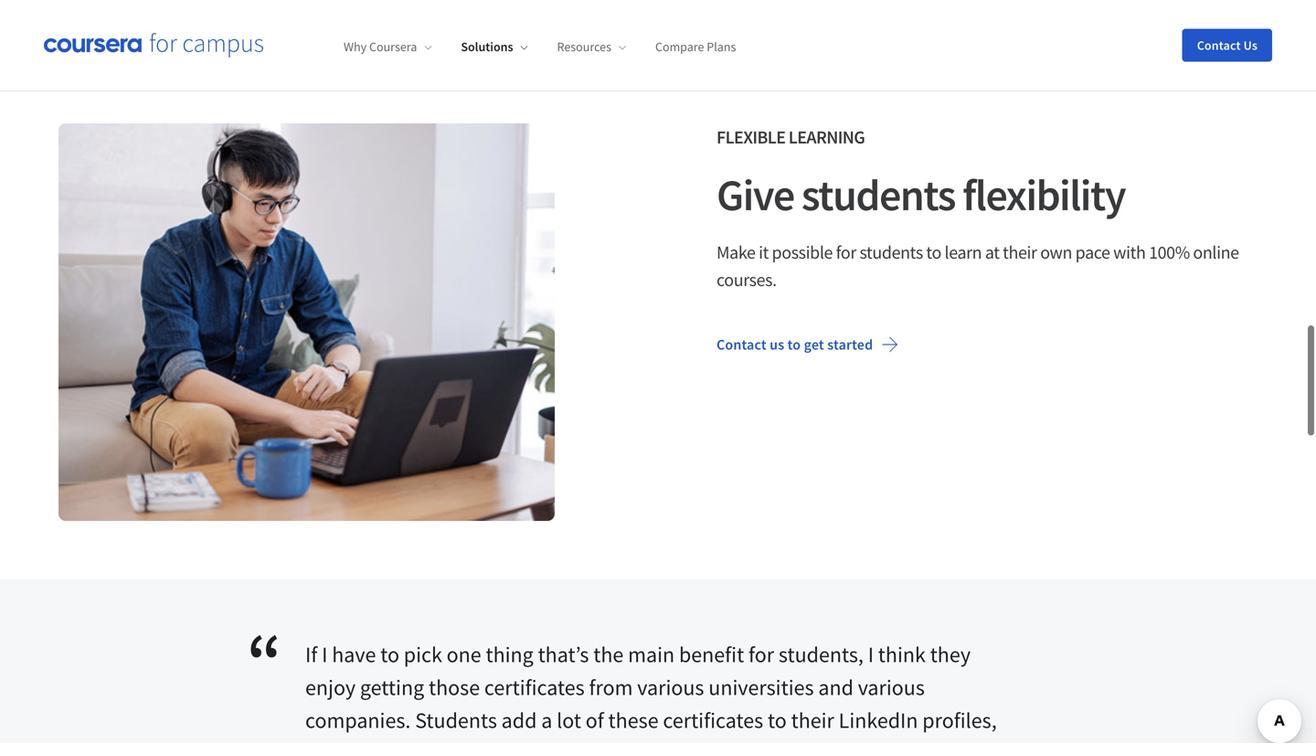 Task type: describe. For each thing, give the bounding box(es) containing it.
students inside "make it possible for students to learn at their own pace with 100% online courses."
[[860, 241, 923, 264]]

contact us button
[[1183, 29, 1273, 62]]

that's
[[538, 641, 589, 669]]

flexibility
[[963, 168, 1126, 222]]

coursera for campus image
[[44, 33, 263, 58]]

thing
[[486, 641, 534, 669]]

a
[[542, 707, 553, 734]]

solutions link
[[461, 39, 528, 55]]

those
[[429, 674, 480, 702]]

why coursera
[[344, 39, 417, 55]]

the
[[594, 641, 624, 669]]

main
[[628, 641, 675, 669]]

us
[[1244, 37, 1258, 53]]

contact us to get started
[[717, 336, 874, 354]]

pick
[[404, 641, 442, 669]]

1 various from the left
[[638, 674, 705, 702]]

compare plans
[[656, 39, 736, 55]]

with
[[1114, 241, 1146, 264]]

pace
[[1076, 241, 1111, 264]]

compare
[[656, 39, 705, 55]]

have
[[332, 641, 376, 669]]

for inside "make it possible for students to learn at their own pace with 100% online courses."
[[836, 241, 857, 264]]

from
[[589, 674, 633, 702]]

0 vertical spatial students
[[802, 168, 956, 222]]

for inside if i have to pick one thing that's the main benefit for students, i think they enjoy getting those certificates from various universities and various companies. students add a lot of these certificates to their linkedin profiles, and it boosts their confidence.
[[749, 641, 775, 669]]

1 vertical spatial certificates
[[663, 707, 764, 734]]

one
[[447, 641, 482, 669]]

contact us
[[1198, 37, 1258, 53]]

courses.
[[717, 269, 777, 291]]

2 vertical spatial their
[[428, 740, 471, 743]]

it inside "make it possible for students to learn at their own pace with 100% online courses."
[[759, 241, 769, 264]]

possible
[[772, 241, 833, 264]]

confidence.
[[475, 740, 582, 743]]

their inside "make it possible for students to learn at their own pace with 100% online courses."
[[1003, 241, 1038, 264]]

flexible
[[717, 126, 786, 149]]

at
[[986, 241, 1000, 264]]

of
[[586, 707, 604, 734]]

benefit
[[679, 641, 745, 669]]

if i have to pick one thing that's the main benefit for students, i think they enjoy getting those certificates from various universities and various companies. students add a lot of these certificates to their linkedin profiles, and it boosts their confidence.
[[305, 641, 997, 743]]

contact for contact us to get started
[[717, 336, 767, 354]]

companies.
[[305, 707, 411, 734]]

us
[[770, 336, 785, 354]]



Task type: locate. For each thing, give the bounding box(es) containing it.
0 horizontal spatial it
[[345, 740, 358, 743]]

online
[[1194, 241, 1240, 264]]

they
[[931, 641, 971, 669]]

1 horizontal spatial their
[[792, 707, 835, 734]]

contact for contact us
[[1198, 37, 1242, 53]]

0 horizontal spatial their
[[428, 740, 471, 743]]

various down think
[[858, 674, 925, 702]]

get
[[804, 336, 825, 354]]

compare plans link
[[656, 39, 736, 55]]

1 vertical spatial students
[[860, 241, 923, 264]]

and down students, on the bottom right
[[819, 674, 854, 702]]

their down "students"
[[428, 740, 471, 743]]

universities
[[709, 674, 814, 702]]

1 horizontal spatial i
[[868, 641, 874, 669]]

1 horizontal spatial various
[[858, 674, 925, 702]]

0 horizontal spatial various
[[638, 674, 705, 702]]

why
[[344, 39, 367, 55]]

students down learning
[[802, 168, 956, 222]]

1 i from the left
[[322, 641, 328, 669]]

students down give students flexibility
[[860, 241, 923, 264]]

certificates
[[485, 674, 585, 702], [663, 707, 764, 734]]

for up universities
[[749, 641, 775, 669]]

tab panel
[[59, 0, 858, 7]]

it
[[759, 241, 769, 264], [345, 740, 358, 743]]

0 horizontal spatial contact
[[717, 336, 767, 354]]

1 vertical spatial it
[[345, 740, 358, 743]]

plans
[[707, 39, 736, 55]]

enjoy
[[305, 674, 356, 702]]

professional certs flexibility image
[[59, 124, 555, 521]]

to left learn
[[927, 241, 942, 264]]

to inside "make it possible for students to learn at their own pace with 100% online courses."
[[927, 241, 942, 264]]

getting
[[360, 674, 424, 702]]

resources
[[557, 39, 612, 55]]

to up getting
[[381, 641, 400, 669]]

lot
[[557, 707, 582, 734]]

it right 'make'
[[759, 241, 769, 264]]

started
[[828, 336, 874, 354]]

0 horizontal spatial and
[[305, 740, 341, 743]]

1 horizontal spatial it
[[759, 241, 769, 264]]

students,
[[779, 641, 864, 669]]

learn
[[945, 241, 982, 264]]

coursera
[[369, 39, 417, 55]]

i left think
[[868, 641, 874, 669]]

contact left us
[[1198, 37, 1242, 53]]

0 vertical spatial for
[[836, 241, 857, 264]]

own
[[1041, 241, 1073, 264]]

1 vertical spatial their
[[792, 707, 835, 734]]

contact
[[1198, 37, 1242, 53], [717, 336, 767, 354]]

their right at
[[1003, 241, 1038, 264]]

1 horizontal spatial for
[[836, 241, 857, 264]]

0 vertical spatial certificates
[[485, 674, 585, 702]]

solutions
[[461, 39, 513, 55]]

linkedin
[[839, 707, 919, 734]]

2 various from the left
[[858, 674, 925, 702]]

1 vertical spatial for
[[749, 641, 775, 669]]

1 vertical spatial and
[[305, 740, 341, 743]]

to
[[927, 241, 942, 264], [788, 336, 801, 354], [381, 641, 400, 669], [768, 707, 787, 734]]

1 vertical spatial contact
[[717, 336, 767, 354]]

it inside if i have to pick one thing that's the main benefit for students, i think they enjoy getting those certificates from various universities and various companies. students add a lot of these certificates to their linkedin profiles, and it boosts their confidence.
[[345, 740, 358, 743]]

these
[[609, 707, 659, 734]]

give
[[717, 168, 794, 222]]

their down universities
[[792, 707, 835, 734]]

0 vertical spatial contact
[[1198, 37, 1242, 53]]

certificates down universities
[[663, 707, 764, 734]]

flexible learning
[[717, 126, 865, 149]]

if
[[305, 641, 318, 669]]

0 vertical spatial and
[[819, 674, 854, 702]]

2 i from the left
[[868, 641, 874, 669]]

0 horizontal spatial i
[[322, 641, 328, 669]]

0 horizontal spatial certificates
[[485, 674, 585, 702]]

for
[[836, 241, 857, 264], [749, 641, 775, 669]]

for right possible
[[836, 241, 857, 264]]

their
[[1003, 241, 1038, 264], [792, 707, 835, 734], [428, 740, 471, 743]]

and
[[819, 674, 854, 702], [305, 740, 341, 743]]

it down companies.
[[345, 740, 358, 743]]

think
[[879, 641, 926, 669]]

contact left the us
[[717, 336, 767, 354]]

various
[[638, 674, 705, 702], [858, 674, 925, 702]]

2 horizontal spatial their
[[1003, 241, 1038, 264]]

0 horizontal spatial for
[[749, 641, 775, 669]]

i right the if
[[322, 641, 328, 669]]

to right the us
[[788, 336, 801, 354]]

100%
[[1150, 241, 1190, 264]]

0 vertical spatial their
[[1003, 241, 1038, 264]]

add
[[502, 707, 537, 734]]

1 horizontal spatial and
[[819, 674, 854, 702]]

learning
[[789, 126, 865, 149]]

boosts
[[362, 740, 423, 743]]

profiles,
[[923, 707, 997, 734]]

and down companies.
[[305, 740, 341, 743]]

make it possible for students to learn at their own pace with 100% online courses.
[[717, 241, 1240, 291]]

1 horizontal spatial contact
[[1198, 37, 1242, 53]]

give students flexibility
[[717, 168, 1126, 222]]

why coursera link
[[344, 39, 432, 55]]

contact inside button
[[1198, 37, 1242, 53]]

i
[[322, 641, 328, 669], [868, 641, 874, 669]]

1 horizontal spatial certificates
[[663, 707, 764, 734]]

make
[[717, 241, 756, 264]]

various down main
[[638, 674, 705, 702]]

0 vertical spatial it
[[759, 241, 769, 264]]

students
[[415, 707, 497, 734]]

certificates up a
[[485, 674, 585, 702]]

students
[[802, 168, 956, 222], [860, 241, 923, 264]]

contact us to get started link
[[702, 323, 914, 367]]

resources link
[[557, 39, 626, 55]]

to down universities
[[768, 707, 787, 734]]



Task type: vqa. For each thing, say whether or not it's contained in the screenshot.
compare plans
yes



